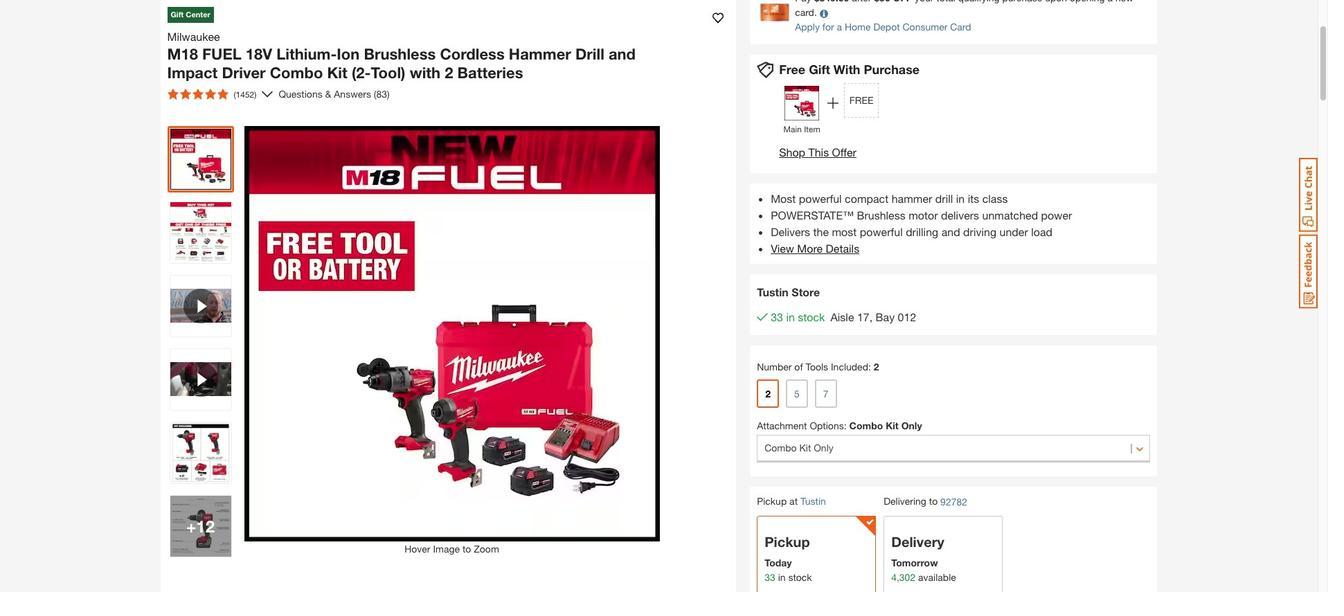 Task type: describe. For each thing, give the bounding box(es) containing it.
new
[[1116, 0, 1134, 4]]

drill
[[936, 192, 953, 205]]

0 horizontal spatial :
[[844, 420, 847, 432]]

purchase
[[864, 62, 920, 77]]

driving
[[964, 225, 997, 238]]

4,302
[[892, 571, 916, 583]]

the
[[814, 225, 829, 238]]

milwaukee power tool combo kits 3697 22 a0.3 image
[[170, 496, 231, 557]]

answers
[[334, 88, 371, 100]]

total
[[937, 0, 956, 4]]

drilling
[[906, 225, 939, 238]]

pickup for pickup at tustin
[[757, 495, 787, 507]]

(2-
[[352, 64, 371, 82]]

1 horizontal spatial :
[[869, 361, 871, 373]]

tools
[[806, 361, 829, 373]]

today
[[765, 557, 792, 569]]

view more details link
[[771, 242, 860, 255]]

delivering to 92782
[[884, 495, 968, 508]]

0 vertical spatial stock
[[798, 310, 825, 323]]

of
[[795, 361, 803, 373]]

at
[[790, 495, 798, 507]]

its
[[968, 192, 980, 205]]

012
[[898, 310, 917, 323]]

combo kit only
[[765, 442, 834, 454]]

image
[[433, 543, 460, 555]]

offer
[[832, 145, 857, 159]]

delivers
[[941, 208, 980, 222]]

for
[[823, 21, 835, 33]]

1 horizontal spatial only
[[902, 420, 923, 432]]

attachment options : combo kit only
[[757, 420, 923, 432]]

apply for a home depot consumer card link
[[795, 21, 972, 33]]

5 button
[[786, 380, 808, 408]]

apply for a home depot consumer card
[[795, 21, 972, 33]]

milwaukee link
[[167, 28, 226, 45]]

5
[[795, 388, 800, 400]]

1 horizontal spatial in
[[787, 310, 795, 323]]

most powerful compact hammer drill in its class powerstate™ brushless motor delivers unmatched power delivers the most powerful drilling and driving under load view more details
[[771, 192, 1073, 255]]

delivers
[[771, 225, 811, 238]]

5 stars image
[[167, 88, 228, 99]]

apply
[[795, 21, 820, 33]]

hover image to zoom
[[405, 543, 499, 555]]

options
[[810, 420, 844, 432]]

(83)
[[374, 88, 390, 100]]

2 inside milwaukee m18 fuel 18v lithium-ion brushless cordless hammer drill and impact driver combo kit (2-tool) with 2 batteries
[[445, 64, 453, 82]]

questions & answers (83)
[[279, 88, 390, 100]]

fuel
[[202, 45, 242, 63]]

details
[[826, 242, 860, 255]]

this
[[809, 145, 829, 159]]

center
[[186, 10, 210, 19]]

attachment
[[757, 420, 807, 432]]

milwaukee
[[167, 29, 220, 43]]

tomorrow
[[892, 557, 938, 569]]

combo inside milwaukee m18 fuel 18v lithium-ion brushless cordless hammer drill and impact driver combo kit (2-tool) with 2 batteries
[[270, 64, 323, 82]]

hover
[[405, 543, 431, 555]]

hammer
[[892, 192, 933, 205]]

free gift with purchase
[[779, 62, 920, 77]]

a inside your total qualifying purchase upon opening a new card.
[[1108, 0, 1113, 4]]

milwaukee power tool combo kits 3697 22 e1.1 image
[[170, 202, 231, 263]]

impact
[[167, 64, 218, 82]]

92782
[[941, 496, 968, 508]]

info image
[[820, 10, 828, 18]]

combo inside button
[[765, 442, 797, 454]]

free
[[850, 94, 874, 106]]

and inside most powerful compact hammer drill in its class powerstate™ brushless motor delivers unmatched power delivers the most powerful drilling and driving under load view more details
[[942, 225, 961, 238]]

in inside most powerful compact hammer drill in its class powerstate™ brushless motor delivers unmatched power delivers the most powerful drilling and driving under load view more details
[[957, 192, 965, 205]]

with
[[834, 62, 861, 77]]

0 vertical spatial powerful
[[799, 192, 842, 205]]

&
[[325, 88, 331, 100]]

home
[[845, 21, 871, 33]]

number of tools included : 2
[[757, 361, 880, 373]]

1 horizontal spatial powerful
[[860, 225, 903, 238]]

powerstate™
[[771, 208, 854, 222]]

unmatched
[[983, 208, 1039, 222]]

m18
[[167, 45, 198, 63]]

1 horizontal spatial tustin
[[801, 495, 826, 507]]

delivery
[[892, 534, 945, 550]]

delivering
[[884, 495, 927, 507]]

ion
[[337, 45, 360, 63]]

brushless inside most powerful compact hammer drill in its class powerstate™ brushless motor delivers unmatched power delivers the most powerful drilling and driving under load view more details
[[857, 208, 906, 222]]

zoom
[[474, 543, 499, 555]]

main
[[784, 124, 802, 134]]

main item
[[784, 124, 821, 134]]

kit inside milwaukee m18 fuel 18v lithium-ion brushless cordless hammer drill and impact driver combo kit (2-tool) with 2 batteries
[[327, 64, 348, 82]]

gift center
[[171, 10, 210, 19]]

12
[[196, 516, 215, 536]]

2 horizontal spatial combo
[[850, 420, 883, 432]]

card
[[951, 21, 972, 33]]

(1452) link
[[162, 83, 273, 105]]

compact
[[845, 192, 889, 205]]



Task type: vqa. For each thing, say whether or not it's contained in the screenshot.
the Combo
yes



Task type: locate. For each thing, give the bounding box(es) containing it.
1 horizontal spatial 2
[[766, 388, 771, 400]]

17,
[[858, 310, 873, 323]]

item
[[804, 124, 821, 134]]

0 horizontal spatial only
[[814, 442, 834, 454]]

0 vertical spatial tustin
[[757, 285, 789, 299]]

pickup left 'at'
[[757, 495, 787, 507]]

and right drill
[[609, 45, 636, 63]]

stock down today
[[789, 571, 812, 583]]

under
[[1000, 225, 1029, 238]]

1 horizontal spatial kit
[[800, 442, 811, 454]]

2 vertical spatial combo
[[765, 442, 797, 454]]

0 vertical spatial brushless
[[364, 45, 436, 63]]

to left 92782 link
[[930, 495, 938, 507]]

0 horizontal spatial 2
[[445, 64, 453, 82]]

2 horizontal spatial 2
[[874, 361, 880, 373]]

included
[[831, 361, 869, 373]]

gift right free
[[809, 62, 831, 77]]

purchase
[[1003, 0, 1043, 4]]

view
[[771, 242, 795, 255]]

0 horizontal spatial combo
[[270, 64, 323, 82]]

in inside pickup today 33 in stock
[[778, 571, 786, 583]]

2 vertical spatial kit
[[800, 442, 811, 454]]

kit inside button
[[800, 442, 811, 454]]

drill
[[576, 45, 605, 63]]

apply now image
[[761, 3, 795, 22]]

2 right with
[[445, 64, 453, 82]]

pickup today 33 in stock
[[765, 534, 812, 583]]

only inside button
[[814, 442, 834, 454]]

0 vertical spatial kit
[[327, 64, 348, 82]]

power
[[1042, 208, 1073, 222]]

lithium-
[[277, 45, 337, 63]]

tustin store
[[757, 285, 820, 299]]

powerful down compact
[[860, 225, 903, 238]]

0 horizontal spatial tustin
[[757, 285, 789, 299]]

to inside button
[[463, 543, 471, 555]]

live chat image
[[1300, 158, 1318, 232]]

a
[[1108, 0, 1113, 4], [837, 21, 842, 33]]

to left zoom
[[463, 543, 471, 555]]

milwaukee m18 fuel 18v lithium-ion brushless cordless hammer drill and impact driver combo kit (2-tool) with 2 batteries
[[167, 29, 636, 82]]

upon
[[1046, 0, 1068, 4]]

6309576596112 image
[[170, 349, 231, 410]]

0 vertical spatial only
[[902, 420, 923, 432]]

stock down store
[[798, 310, 825, 323]]

1 horizontal spatial combo
[[765, 442, 797, 454]]

and inside milwaukee m18 fuel 18v lithium-ion brushless cordless hammer drill and impact driver combo kit (2-tool) with 2 batteries
[[609, 45, 636, 63]]

hammer
[[509, 45, 571, 63]]

depot
[[874, 21, 900, 33]]

brushless inside milwaukee m18 fuel 18v lithium-ion brushless cordless hammer drill and impact driver combo kit (2-tool) with 2 batteries
[[364, 45, 436, 63]]

pickup inside pickup today 33 in stock
[[765, 534, 810, 550]]

0 vertical spatial a
[[1108, 0, 1113, 4]]

hover image to zoom button
[[244, 126, 660, 556]]

0 horizontal spatial gift
[[171, 10, 184, 19]]

+
[[186, 516, 196, 536]]

2 horizontal spatial kit
[[886, 420, 899, 432]]

combo kit only button
[[757, 435, 1151, 463]]

2 inside 'button'
[[766, 388, 771, 400]]

1 vertical spatial brushless
[[857, 208, 906, 222]]

33 in stock
[[771, 310, 825, 323]]

1 vertical spatial stock
[[789, 571, 812, 583]]

2 right included
[[874, 361, 880, 373]]

card.
[[795, 7, 817, 18]]

combo up questions
[[270, 64, 323, 82]]

1 vertical spatial tustin
[[801, 495, 826, 507]]

batteries
[[458, 64, 523, 82]]

:
[[869, 361, 871, 373], [844, 420, 847, 432]]

2 vertical spatial 2
[[766, 388, 771, 400]]

1 vertical spatial only
[[814, 442, 834, 454]]

tustin left store
[[757, 285, 789, 299]]

powerful up powerstate™
[[799, 192, 842, 205]]

class
[[983, 192, 1008, 205]]

aisle
[[831, 310, 855, 323]]

0 vertical spatial :
[[869, 361, 871, 373]]

18v
[[246, 45, 272, 63]]

0 vertical spatial to
[[930, 495, 938, 507]]

only
[[902, 420, 923, 432], [814, 442, 834, 454]]

0 horizontal spatial brushless
[[364, 45, 436, 63]]

tustin right 'at'
[[801, 495, 826, 507]]

shop
[[779, 145, 806, 159]]

6309017467112 image
[[170, 275, 231, 336]]

1 vertical spatial in
[[787, 310, 795, 323]]

0 vertical spatial 2
[[445, 64, 453, 82]]

opening
[[1070, 0, 1105, 4]]

in down tustin store
[[787, 310, 795, 323]]

brushless
[[364, 45, 436, 63], [857, 208, 906, 222]]

tool)
[[371, 64, 406, 82]]

your total qualifying purchase upon opening a new card.
[[795, 0, 1134, 18]]

milwaukee power tool combo kits 3697 22 64.0 image
[[170, 129, 231, 189]]

1 vertical spatial and
[[942, 225, 961, 238]]

0 horizontal spatial a
[[837, 21, 842, 33]]

0 horizontal spatial to
[[463, 543, 471, 555]]

kit right options
[[886, 420, 899, 432]]

(1452)
[[234, 89, 257, 99]]

33 inside pickup today 33 in stock
[[765, 571, 776, 583]]

questions
[[279, 88, 323, 100]]

cordless
[[440, 45, 505, 63]]

number
[[757, 361, 792, 373]]

0 vertical spatial and
[[609, 45, 636, 63]]

2 horizontal spatial in
[[957, 192, 965, 205]]

store
[[792, 285, 820, 299]]

1 vertical spatial gift
[[809, 62, 831, 77]]

1 horizontal spatial brushless
[[857, 208, 906, 222]]

1 vertical spatial a
[[837, 21, 842, 33]]

motor
[[909, 208, 938, 222]]

1 vertical spatial powerful
[[860, 225, 903, 238]]

(1452) button
[[162, 83, 262, 105]]

92782 link
[[941, 494, 968, 509]]

brushless up tool)
[[364, 45, 436, 63]]

kit down options
[[800, 442, 811, 454]]

1 vertical spatial combo
[[850, 420, 883, 432]]

combo down attachment
[[765, 442, 797, 454]]

bay
[[876, 310, 895, 323]]

1 vertical spatial 2
[[874, 361, 880, 373]]

in left its
[[957, 192, 965, 205]]

0 horizontal spatial powerful
[[799, 192, 842, 205]]

0 vertical spatial gift
[[171, 10, 184, 19]]

delivery tomorrow 4,302 available
[[892, 534, 957, 583]]

to inside "delivering to 92782"
[[930, 495, 938, 507]]

0 vertical spatial 33
[[771, 310, 783, 323]]

0 vertical spatial pickup
[[757, 495, 787, 507]]

stock inside pickup today 33 in stock
[[789, 571, 812, 583]]

only up combo kit only button
[[902, 420, 923, 432]]

1 vertical spatial kit
[[886, 420, 899, 432]]

promotion image image
[[785, 86, 820, 120]]

2 down number
[[766, 388, 771, 400]]

and down delivers
[[942, 225, 961, 238]]

33 down today
[[765, 571, 776, 583]]

most
[[771, 192, 796, 205]]

+ 12
[[186, 516, 215, 536]]

brushless down compact
[[857, 208, 906, 222]]

1 vertical spatial :
[[844, 420, 847, 432]]

more
[[798, 242, 823, 255]]

1 vertical spatial to
[[463, 543, 471, 555]]

0 vertical spatial combo
[[270, 64, 323, 82]]

shop this offer
[[779, 145, 857, 159]]

combo right options
[[850, 420, 883, 432]]

tustin button
[[801, 495, 826, 507]]

feedback link image
[[1300, 234, 1318, 309]]

1 vertical spatial pickup
[[765, 534, 810, 550]]

gift left center
[[171, 10, 184, 19]]

most
[[832, 225, 857, 238]]

consumer
[[903, 21, 948, 33]]

7
[[824, 388, 829, 400]]

0 horizontal spatial kit
[[327, 64, 348, 82]]

0 vertical spatial in
[[957, 192, 965, 205]]

kit up the questions & answers (83)
[[327, 64, 348, 82]]

powerful
[[799, 192, 842, 205], [860, 225, 903, 238]]

driver
[[222, 64, 266, 82]]

0 horizontal spatial and
[[609, 45, 636, 63]]

a left new
[[1108, 0, 1113, 4]]

2 vertical spatial in
[[778, 571, 786, 583]]

1 vertical spatial 33
[[765, 571, 776, 583]]

pickup at tustin
[[757, 495, 826, 507]]

in down today
[[778, 571, 786, 583]]

pickup for pickup today 33 in stock
[[765, 534, 810, 550]]

7 button
[[815, 380, 837, 408]]

and
[[609, 45, 636, 63], [942, 225, 961, 238]]

milwaukee power tool combo kits 3697 22 40.2 image
[[170, 422, 231, 483]]

qualifying
[[959, 0, 1000, 4]]

tustin
[[757, 285, 789, 299], [801, 495, 826, 507]]

to
[[930, 495, 938, 507], [463, 543, 471, 555]]

1 horizontal spatial to
[[930, 495, 938, 507]]

aisle 17, bay 012
[[831, 310, 917, 323]]

1 horizontal spatial a
[[1108, 0, 1113, 4]]

1 horizontal spatial and
[[942, 225, 961, 238]]

your
[[915, 0, 934, 4]]

0 horizontal spatial in
[[778, 571, 786, 583]]

33 down tustin store
[[771, 310, 783, 323]]

a right for
[[837, 21, 842, 33]]

pickup up today
[[765, 534, 810, 550]]

1 horizontal spatial gift
[[809, 62, 831, 77]]

only down options
[[814, 442, 834, 454]]



